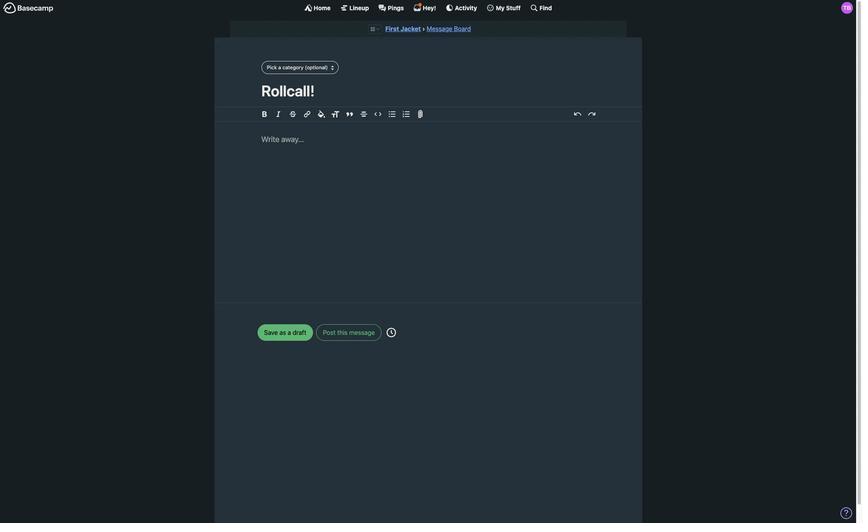 Task type: describe. For each thing, give the bounding box(es) containing it.
post
[[323, 329, 336, 336]]

lineup
[[350, 4, 369, 11]]

as
[[280, 329, 286, 336]]

find
[[540, 4, 553, 11]]

tyler black image
[[842, 2, 854, 14]]

pick a category (optional)
[[267, 64, 328, 70]]

activity link
[[446, 4, 478, 12]]

jacket
[[401, 25, 421, 32]]

my stuff
[[496, 4, 521, 11]]

first jacket link
[[386, 25, 421, 32]]

save as a draft
[[264, 329, 307, 336]]

1 vertical spatial a
[[288, 329, 291, 336]]

0 horizontal spatial a
[[279, 64, 281, 70]]

my stuff button
[[487, 4, 521, 12]]

› message board
[[423, 25, 471, 32]]

pings button
[[379, 4, 404, 12]]

›
[[423, 25, 426, 32]]



Task type: locate. For each thing, give the bounding box(es) containing it.
my
[[496, 4, 505, 11]]

save as a draft button
[[258, 324, 313, 341]]

hey! button
[[414, 3, 437, 12]]

category
[[283, 64, 304, 70]]

a right pick
[[279, 64, 281, 70]]

main element
[[0, 0, 857, 15]]

switch accounts image
[[3, 2, 54, 14]]

message
[[350, 329, 375, 336]]

this
[[338, 329, 348, 336]]

hey!
[[423, 4, 437, 11]]

find button
[[531, 4, 553, 12]]

activity
[[455, 4, 478, 11]]

(optional)
[[305, 64, 328, 70]]

post this message
[[323, 329, 375, 336]]

post this message button
[[317, 324, 382, 341]]

message board link
[[427, 25, 471, 32]]

first
[[386, 25, 399, 32]]

stuff
[[507, 4, 521, 11]]

1 horizontal spatial a
[[288, 329, 291, 336]]

message
[[427, 25, 453, 32]]

Type a title… text field
[[262, 82, 595, 100]]

a
[[279, 64, 281, 70], [288, 329, 291, 336]]

lineup link
[[340, 4, 369, 12]]

schedule this to post later image
[[387, 328, 397, 337]]

a right the as
[[288, 329, 291, 336]]

save
[[264, 329, 278, 336]]

draft
[[293, 329, 307, 336]]

pings
[[388, 4, 404, 11]]

pick a category (optional) button
[[262, 61, 339, 74]]

0 vertical spatial a
[[279, 64, 281, 70]]

home link
[[305, 4, 331, 12]]

first jacket
[[386, 25, 421, 32]]

Write away… text field
[[238, 122, 619, 293]]

board
[[455, 25, 471, 32]]

home
[[314, 4, 331, 11]]

pick
[[267, 64, 277, 70]]



Task type: vqa. For each thing, say whether or not it's contained in the screenshot.
Tyler associated with Tyler B. started a new project called First Jacket
no



